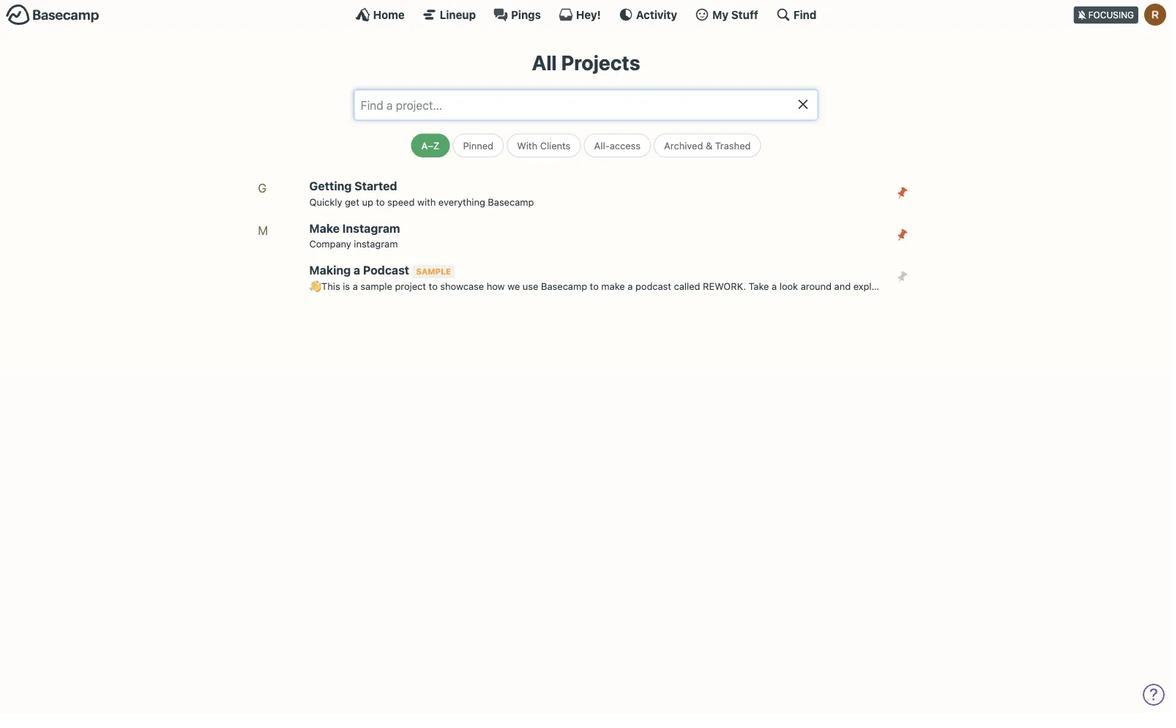 Task type: locate. For each thing, give the bounding box(es) containing it.
1 horizontal spatial to
[[429, 280, 438, 291]]

stuff
[[731, 8, 758, 21]]

to left make
[[590, 280, 599, 291]]

navigation
[[200, 128, 973, 157]]

None submit
[[891, 181, 914, 205], [891, 224, 914, 247], [891, 266, 914, 289], [891, 181, 914, 205], [891, 224, 914, 247], [891, 266, 914, 289]]

1 vertical spatial basecamp
[[541, 280, 587, 291]]

make
[[309, 221, 340, 235]]

up
[[362, 196, 373, 207]]

hey! button
[[559, 7, 601, 22]]

to
[[376, 196, 385, 207], [429, 280, 438, 291], [590, 280, 599, 291]]

explore!
[[853, 280, 889, 291]]

company
[[309, 238, 351, 249]]

my
[[712, 8, 729, 21]]

1 horizontal spatial basecamp
[[541, 280, 587, 291]]

and
[[834, 280, 851, 291]]

podcast
[[636, 280, 671, 291]]

make instagram company instagram
[[309, 221, 400, 249]]

with clients link
[[507, 134, 581, 157]]

basecamp right everything
[[488, 196, 534, 207]]

all projects
[[532, 50, 640, 75]]

&
[[706, 140, 712, 151]]

a right is on the top left of the page
[[353, 280, 358, 291]]

look
[[780, 280, 798, 291]]

archived & trashed link
[[654, 134, 761, 157]]

0 horizontal spatial to
[[376, 196, 385, 207]]

around
[[801, 280, 832, 291]]

m
[[258, 223, 268, 237]]

a left look
[[772, 280, 777, 291]]

all-
[[594, 140, 610, 151]]

make
[[601, 280, 625, 291]]

with clients
[[517, 140, 571, 151]]

👋
[[309, 280, 319, 291]]

is
[[343, 280, 350, 291]]

project
[[395, 280, 426, 291]]

basecamp inside making a podcast sample 👋 this is a sample project to showcase how we use basecamp to make a podcast called rework. take a look around and explore!
[[541, 280, 587, 291]]

basecamp right use
[[541, 280, 587, 291]]

find
[[794, 8, 817, 21]]

pinned link
[[453, 134, 504, 157]]

to right the up at the top left
[[376, 196, 385, 207]]

how
[[487, 280, 505, 291]]

0 vertical spatial basecamp
[[488, 196, 534, 207]]

sample
[[360, 280, 392, 291]]

lineup
[[440, 8, 476, 21]]

access
[[610, 140, 641, 151]]

home link
[[356, 7, 405, 22]]

getting started quickly get up to speed with everything basecamp
[[309, 179, 534, 207]]

showcase
[[440, 280, 484, 291]]

a
[[354, 263, 360, 277], [353, 280, 358, 291], [628, 280, 633, 291], [772, 280, 777, 291]]

started
[[354, 179, 397, 193]]

a right making
[[354, 263, 360, 277]]

activity link
[[619, 7, 677, 22]]

this
[[321, 280, 340, 291]]

all-access link
[[584, 134, 651, 157]]

clients
[[540, 140, 571, 151]]

projects
[[561, 50, 640, 75]]

with
[[417, 196, 436, 207]]

hey!
[[576, 8, 601, 21]]

to down sample
[[429, 280, 438, 291]]

ruby image
[[1144, 4, 1166, 26]]

archived & trashed
[[664, 140, 751, 151]]

basecamp
[[488, 196, 534, 207], [541, 280, 587, 291]]

everything
[[438, 196, 485, 207]]

Find a project… text field
[[354, 90, 818, 120]]

podcast
[[363, 263, 409, 277]]

basecamp inside getting started quickly get up to speed with everything basecamp
[[488, 196, 534, 207]]

0 horizontal spatial basecamp
[[488, 196, 534, 207]]

my stuff button
[[695, 7, 758, 22]]



Task type: vqa. For each thing, say whether or not it's contained in the screenshot.
your corresponding to Your organization's name
no



Task type: describe. For each thing, give the bounding box(es) containing it.
pings button
[[494, 7, 541, 22]]

all
[[532, 50, 557, 75]]

use
[[523, 280, 538, 291]]

lineup link
[[422, 7, 476, 22]]

speed
[[387, 196, 415, 207]]

archived
[[664, 140, 703, 151]]

pings
[[511, 8, 541, 21]]

a–z
[[421, 140, 440, 151]]

switch accounts image
[[6, 4, 100, 26]]

instagram
[[342, 221, 400, 235]]

a–z link
[[411, 134, 450, 157]]

take
[[749, 280, 769, 291]]

sample
[[416, 267, 451, 276]]

find button
[[776, 7, 817, 22]]

home
[[373, 8, 405, 21]]

focusing
[[1089, 10, 1134, 20]]

making
[[309, 263, 351, 277]]

navigation containing a–z
[[200, 128, 973, 157]]

focusing button
[[1074, 0, 1172, 29]]

to inside getting started quickly get up to speed with everything basecamp
[[376, 196, 385, 207]]

rework.
[[703, 280, 746, 291]]

getting
[[309, 179, 352, 193]]

main element
[[0, 0, 1172, 29]]

instagram
[[354, 238, 398, 249]]

called
[[674, 280, 700, 291]]

g
[[258, 181, 267, 195]]

making a podcast sample 👋 this is a sample project to showcase how we use basecamp to make a podcast called rework. take a look around and explore!
[[309, 263, 889, 291]]

all-access
[[594, 140, 641, 151]]

my stuff
[[712, 8, 758, 21]]

with
[[517, 140, 537, 151]]

a right make
[[628, 280, 633, 291]]

we
[[508, 280, 520, 291]]

get
[[345, 196, 359, 207]]

pinned
[[463, 140, 494, 151]]

trashed
[[715, 140, 751, 151]]

quickly
[[309, 196, 342, 207]]

2 horizontal spatial to
[[590, 280, 599, 291]]

activity
[[636, 8, 677, 21]]



